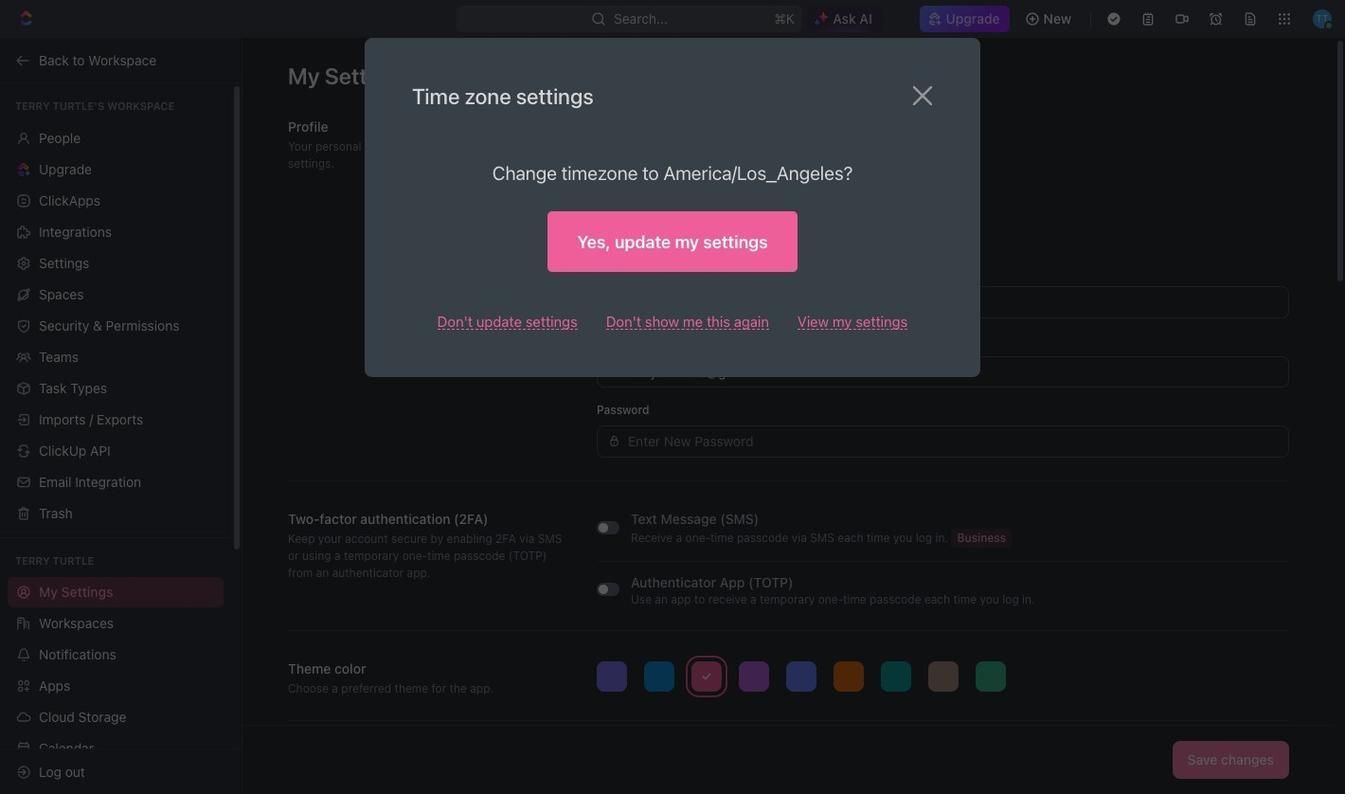 Task type: describe. For each thing, give the bounding box(es) containing it.
5 option from the left
[[786, 661, 817, 691]]

Enter Email text field
[[628, 357, 1278, 387]]

8 option from the left
[[929, 661, 959, 691]]

2 option from the left
[[644, 661, 675, 691]]

Enter New Password text field
[[628, 426, 1278, 456]]

4 option from the left
[[739, 661, 769, 691]]

1 option from the left
[[597, 661, 627, 691]]

Enter Username text field
[[628, 287, 1278, 317]]



Task type: locate. For each thing, give the bounding box(es) containing it.
dialog
[[365, 38, 981, 377]]

list box
[[597, 661, 1290, 691]]

9 option from the left
[[976, 661, 1006, 691]]

7 option from the left
[[881, 661, 912, 691]]

option
[[597, 661, 627, 691], [644, 661, 675, 691], [692, 661, 722, 691], [739, 661, 769, 691], [786, 661, 817, 691], [834, 661, 864, 691], [881, 661, 912, 691], [929, 661, 959, 691], [976, 661, 1006, 691]]

3 option from the left
[[692, 661, 722, 691]]

available on business plans or higher element
[[952, 528, 1012, 547]]

6 option from the left
[[834, 661, 864, 691]]



Task type: vqa. For each thing, say whether or not it's contained in the screenshot.
8th Option
yes



